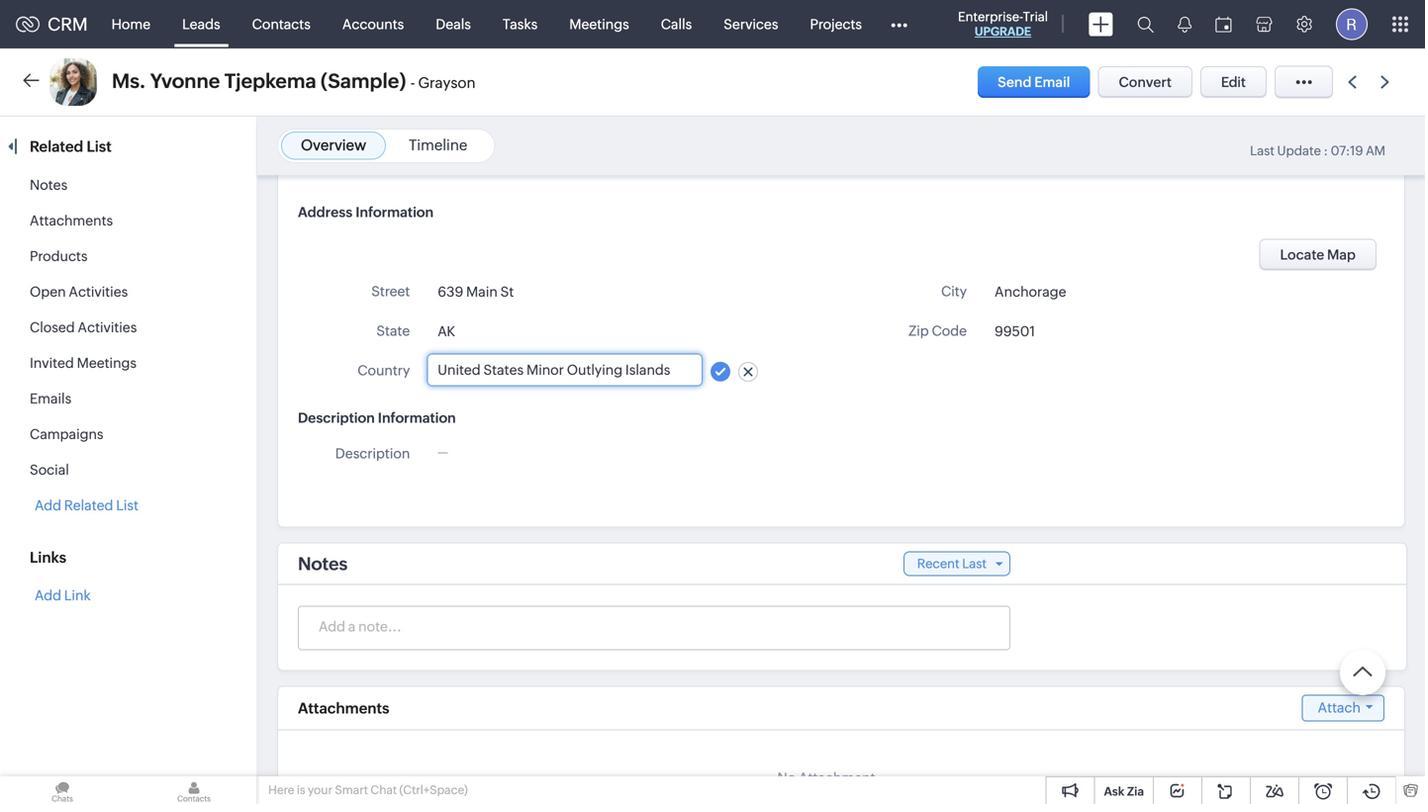 Task type: locate. For each thing, give the bounding box(es) containing it.
1 vertical spatial meetings
[[77, 355, 137, 371]]

add for add link
[[35, 588, 61, 604]]

leads
[[182, 16, 220, 32]]

1 vertical spatial list
[[116, 498, 138, 514]]

description for description information
[[298, 410, 375, 426]]

meetings down closed activities
[[77, 355, 137, 371]]

related up notes link on the left of the page
[[30, 138, 83, 155]]

last update : 07:19 am
[[1250, 144, 1386, 158]]

description down country
[[298, 410, 375, 426]]

signals image
[[1178, 16, 1192, 33]]

meetings inside meetings link
[[569, 16, 629, 32]]

0 vertical spatial meetings
[[569, 16, 629, 32]]

07:19
[[1331, 144, 1363, 158]]

address information
[[298, 204, 434, 220]]

projects
[[810, 16, 862, 32]]

last
[[1250, 144, 1275, 158], [962, 557, 987, 572]]

0 vertical spatial activities
[[69, 284, 128, 300]]

social
[[30, 462, 69, 478]]

ms. yvonne tjepkema (sample) - grayson
[[112, 70, 476, 93]]

crm
[[48, 14, 88, 34]]

activities for open activities
[[69, 284, 128, 300]]

639 main st
[[438, 284, 514, 300]]

ask
[[1104, 785, 1125, 799]]

send
[[998, 74, 1032, 90]]

profile element
[[1324, 0, 1380, 48]]

send email button
[[978, 66, 1090, 98]]

0 vertical spatial notes
[[30, 177, 68, 193]]

description down description information
[[335, 446, 410, 462]]

deals
[[436, 16, 471, 32]]

1 vertical spatial attachments
[[298, 700, 389, 717]]

1 vertical spatial related
[[64, 498, 113, 514]]

calendar image
[[1215, 16, 1232, 32]]

activities for closed activities
[[78, 320, 137, 336]]

edit
[[1221, 74, 1246, 90]]

country
[[357, 363, 410, 379]]

attachments up smart
[[298, 700, 389, 717]]

add left link
[[35, 588, 61, 604]]

information right address
[[356, 204, 434, 220]]

update
[[1277, 144, 1321, 158]]

closed activities link
[[30, 320, 137, 336]]

search element
[[1125, 0, 1166, 48]]

0 horizontal spatial list
[[87, 138, 112, 155]]

1 vertical spatial notes
[[298, 554, 348, 574]]

is
[[297, 784, 305, 797]]

accounts
[[342, 16, 404, 32]]

open
[[30, 284, 66, 300]]

invited
[[30, 355, 74, 371]]

0 vertical spatial description
[[298, 410, 375, 426]]

last left update
[[1250, 144, 1275, 158]]

here
[[268, 784, 294, 797]]

1 add from the top
[[35, 498, 61, 514]]

related
[[30, 138, 83, 155], [64, 498, 113, 514]]

1 vertical spatial description
[[335, 446, 410, 462]]

1 vertical spatial add
[[35, 588, 61, 604]]

99501
[[995, 324, 1035, 339]]

products
[[30, 248, 88, 264]]

closed activities
[[30, 320, 137, 336]]

1 horizontal spatial last
[[1250, 144, 1275, 158]]

create menu element
[[1077, 0, 1125, 48]]

create menu image
[[1089, 12, 1114, 36]]

0 horizontal spatial notes
[[30, 177, 68, 193]]

description
[[298, 410, 375, 426], [335, 446, 410, 462]]

0 vertical spatial last
[[1250, 144, 1275, 158]]

overview
[[301, 137, 366, 154]]

state
[[376, 323, 410, 339]]

1 horizontal spatial notes
[[298, 554, 348, 574]]

0 vertical spatial add
[[35, 498, 61, 514]]

link
[[64, 588, 91, 604]]

(ctrl+space)
[[399, 784, 468, 797]]

add
[[35, 498, 61, 514], [35, 588, 61, 604]]

open activities
[[30, 284, 128, 300]]

1 horizontal spatial meetings
[[569, 16, 629, 32]]

1 vertical spatial last
[[962, 557, 987, 572]]

None text field
[[438, 362, 692, 378]]

information down country
[[378, 410, 456, 426]]

zia
[[1127, 785, 1144, 799]]

activities up closed activities
[[69, 284, 128, 300]]

your
[[308, 784, 332, 797]]

1 vertical spatial activities
[[78, 320, 137, 336]]

links
[[30, 549, 66, 567]]

meetings
[[569, 16, 629, 32], [77, 355, 137, 371]]

1 vertical spatial information
[[378, 410, 456, 426]]

attachments
[[30, 213, 113, 229], [298, 700, 389, 717]]

activities up invited meetings link
[[78, 320, 137, 336]]

deals link
[[420, 0, 487, 48]]

projects link
[[794, 0, 878, 48]]

open activities link
[[30, 284, 128, 300]]

smart
[[335, 784, 368, 797]]

Other Modules field
[[878, 8, 921, 40]]

attachments up products link
[[30, 213, 113, 229]]

0 horizontal spatial last
[[962, 557, 987, 572]]

activities
[[69, 284, 128, 300], [78, 320, 137, 336]]

signals element
[[1166, 0, 1204, 48]]

2 add from the top
[[35, 588, 61, 604]]

0 vertical spatial information
[[356, 204, 434, 220]]

related down social
[[64, 498, 113, 514]]

notes
[[30, 177, 68, 193], [298, 554, 348, 574]]

meetings left calls link
[[569, 16, 629, 32]]

add for add related list
[[35, 498, 61, 514]]

add down social link
[[35, 498, 61, 514]]

emails link
[[30, 391, 71, 407]]

0 horizontal spatial attachments
[[30, 213, 113, 229]]

1 horizontal spatial attachments
[[298, 700, 389, 717]]

related list
[[30, 138, 115, 155]]

None button
[[1259, 239, 1377, 271]]

last right recent
[[962, 557, 987, 572]]

tasks
[[503, 16, 538, 32]]



Task type: describe. For each thing, give the bounding box(es) containing it.
calls link
[[645, 0, 708, 48]]

0 vertical spatial list
[[87, 138, 112, 155]]

products link
[[30, 248, 88, 264]]

search image
[[1137, 16, 1154, 33]]

crm link
[[16, 14, 88, 34]]

email
[[1035, 74, 1070, 90]]

add related list
[[35, 498, 138, 514]]

calls
[[661, 16, 692, 32]]

profile image
[[1336, 8, 1368, 40]]

ms.
[[112, 70, 146, 93]]

contacts
[[252, 16, 311, 32]]

yvonne
[[150, 70, 220, 93]]

closed
[[30, 320, 75, 336]]

campaigns
[[30, 427, 103, 442]]

send email
[[998, 74, 1070, 90]]

chat
[[371, 784, 397, 797]]

zip code
[[909, 323, 967, 339]]

information for description information
[[378, 410, 456, 426]]

st
[[500, 284, 514, 300]]

street
[[371, 284, 410, 299]]

ak
[[438, 324, 455, 339]]

accounts link
[[326, 0, 420, 48]]

overview link
[[301, 137, 366, 154]]

description for description
[[335, 446, 410, 462]]

chats image
[[0, 777, 125, 805]]

logo image
[[16, 16, 40, 32]]

notes link
[[30, 177, 68, 193]]

emails
[[30, 391, 71, 407]]

timeline
[[409, 137, 468, 154]]

recent
[[917, 557, 960, 572]]

description information
[[298, 410, 456, 426]]

attach
[[1318, 700, 1361, 716]]

previous record image
[[1348, 76, 1357, 89]]

enterprise-
[[958, 9, 1023, 24]]

convert button
[[1098, 66, 1193, 98]]

0 horizontal spatial meetings
[[77, 355, 137, 371]]

-
[[411, 74, 415, 92]]

add link
[[35, 588, 91, 604]]

anchorage
[[995, 284, 1066, 300]]

edit button
[[1201, 66, 1267, 98]]

attach link
[[1302, 695, 1385, 722]]

convert
[[1119, 74, 1172, 90]]

services
[[724, 16, 778, 32]]

services link
[[708, 0, 794, 48]]

trial
[[1023, 9, 1048, 24]]

contacts link
[[236, 0, 326, 48]]

(sample)
[[321, 70, 406, 93]]

campaigns link
[[30, 427, 103, 442]]

invited meetings
[[30, 355, 137, 371]]

tjepkema
[[224, 70, 316, 93]]

contacts image
[[132, 777, 256, 805]]

enterprise-trial upgrade
[[958, 9, 1048, 38]]

home link
[[96, 0, 166, 48]]

leads link
[[166, 0, 236, 48]]

invited meetings link
[[30, 355, 137, 371]]

upgrade
[[975, 25, 1031, 38]]

meetings link
[[554, 0, 645, 48]]

am
[[1366, 144, 1386, 158]]

recent last
[[917, 557, 987, 572]]

0 vertical spatial attachments
[[30, 213, 113, 229]]

tasks link
[[487, 0, 554, 48]]

address
[[298, 204, 352, 220]]

timeline link
[[409, 137, 468, 154]]

city
[[941, 284, 967, 299]]

Add a note... field
[[299, 617, 1009, 637]]

zip
[[909, 323, 929, 339]]

here is your smart chat (ctrl+space)
[[268, 784, 468, 797]]

information for address information
[[356, 204, 434, 220]]

main
[[466, 284, 498, 300]]

code
[[932, 323, 967, 339]]

no
[[777, 771, 796, 786]]

:
[[1324, 144, 1328, 158]]

social link
[[30, 462, 69, 478]]

639
[[438, 284, 463, 300]]

grayson
[[418, 74, 476, 92]]

ask zia
[[1104, 785, 1144, 799]]

attachment
[[799, 771, 876, 786]]

home
[[111, 16, 151, 32]]

1 horizontal spatial list
[[116, 498, 138, 514]]

no attachment
[[777, 771, 876, 786]]

next record image
[[1381, 76, 1394, 89]]

0 vertical spatial related
[[30, 138, 83, 155]]



Task type: vqa. For each thing, say whether or not it's contained in the screenshot.
the right List
yes



